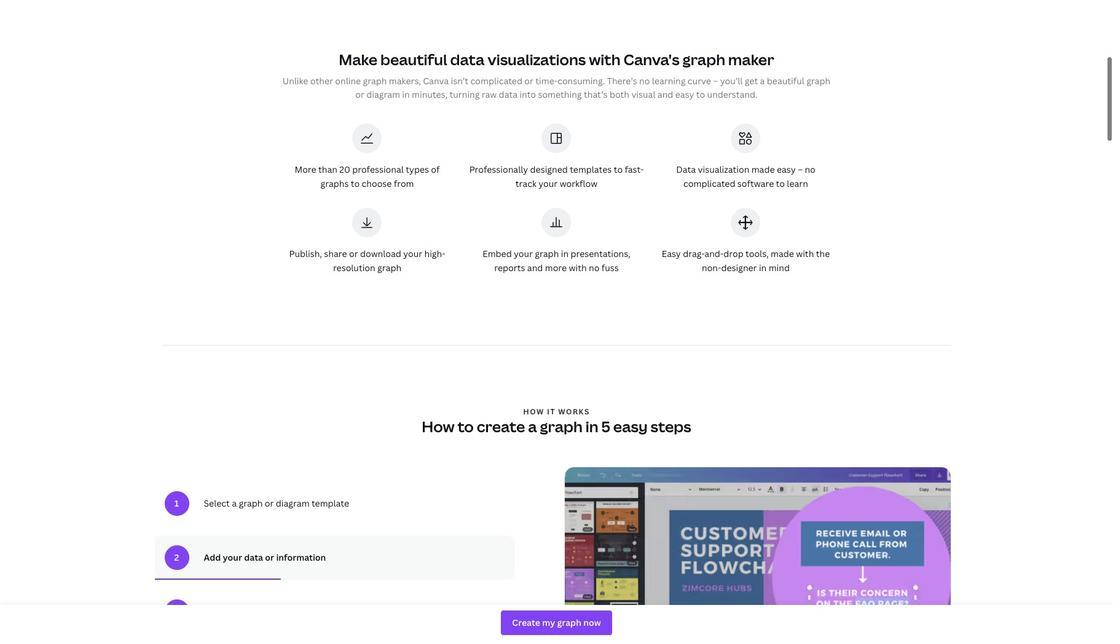 Task type: vqa. For each thing, say whether or not it's contained in the screenshot.
THE HUB to the right
no



Task type: locate. For each thing, give the bounding box(es) containing it.
no up learn
[[805, 164, 816, 175]]

easy drag-and-drop tools, made with the non-designer in mind
[[662, 248, 830, 273]]

visual
[[632, 89, 656, 100]]

into
[[520, 89, 536, 100]]

in up more
[[561, 248, 569, 260]]

no up visual
[[639, 75, 650, 86]]

1 horizontal spatial and
[[658, 89, 673, 100]]

data right add
[[244, 551, 263, 563]]

template
[[312, 497, 349, 509]]

1 vertical spatial made
[[771, 248, 794, 260]]

works
[[558, 406, 590, 417]]

your
[[539, 178, 558, 189], [403, 248, 422, 260], [514, 248, 533, 260], [223, 551, 242, 563]]

0 horizontal spatial with
[[569, 262, 587, 273]]

1 horizontal spatial easy
[[676, 89, 694, 100]]

your left high-
[[403, 248, 422, 260]]

– inside 'make beautiful data visualizations with canva's graph maker unlike other online graph makers, canva isn't complicated or time-consuming. there's no learning curve – you'll get a beautiful graph or diagram in minutes, turning raw data into something that's both visual and easy to understand.'
[[713, 75, 718, 86]]

or up resolution
[[349, 248, 358, 260]]

how it works how to create a graph in 5 easy steps
[[422, 406, 691, 436]]

complicated
[[471, 75, 523, 86], [684, 178, 736, 189]]

in
[[402, 89, 410, 100], [561, 248, 569, 260], [759, 262, 767, 273], [586, 416, 599, 436]]

learn
[[787, 178, 808, 189]]

1 vertical spatial with
[[796, 248, 814, 260]]

beautiful
[[381, 49, 447, 70], [767, 75, 805, 86]]

add your data or information
[[204, 551, 326, 563]]

easy inside data visualization made easy – no complicated software to learn
[[777, 164, 796, 175]]

maker
[[728, 49, 774, 70]]

1 horizontal spatial with
[[589, 49, 621, 70]]

easy up learn
[[777, 164, 796, 175]]

your up reports
[[514, 248, 533, 260]]

curve
[[688, 75, 711, 86]]

online
[[335, 75, 361, 86]]

1 horizontal spatial no
[[639, 75, 650, 86]]

easy
[[676, 89, 694, 100], [777, 164, 796, 175], [613, 416, 648, 436]]

get
[[745, 75, 758, 86]]

data up isn't
[[450, 49, 485, 70]]

1 horizontal spatial beautiful
[[767, 75, 805, 86]]

made up the software
[[752, 164, 775, 175]]

2 vertical spatial with
[[569, 262, 587, 273]]

0 vertical spatial –
[[713, 75, 718, 86]]

made inside the easy drag-and-drop tools, made with the non-designer in mind
[[771, 248, 794, 260]]

select a graph or diagram template
[[204, 497, 349, 509]]

2 vertical spatial a
[[232, 497, 237, 509]]

0 vertical spatial no
[[639, 75, 650, 86]]

and down the 'learning'
[[658, 89, 673, 100]]

professionally
[[470, 164, 528, 175]]

to left fast-
[[614, 164, 623, 175]]

graph inside publish, share or download your high- resolution graph
[[378, 262, 402, 273]]

no inside embed your graph in presentations, reports and more with no fuss
[[589, 262, 600, 273]]

1 vertical spatial and
[[527, 262, 543, 273]]

a right get
[[760, 75, 765, 86]]

easy down the curve at the top right
[[676, 89, 694, 100]]

to left create
[[458, 416, 474, 436]]

0 vertical spatial beautiful
[[381, 49, 447, 70]]

1 horizontal spatial how
[[523, 406, 545, 417]]

with left the
[[796, 248, 814, 260]]

diagram
[[367, 89, 400, 100], [276, 497, 310, 509]]

graph
[[683, 49, 725, 70], [363, 75, 387, 86], [807, 75, 831, 86], [535, 248, 559, 260], [378, 262, 402, 273], [540, 416, 583, 436], [239, 497, 263, 509]]

download
[[360, 248, 401, 260]]

1 horizontal spatial diagram
[[367, 89, 400, 100]]

1 horizontal spatial –
[[798, 164, 803, 175]]

1 vertical spatial easy
[[777, 164, 796, 175]]

track
[[516, 178, 537, 189]]

2 vertical spatial easy
[[613, 416, 648, 436]]

0 horizontal spatial –
[[713, 75, 718, 86]]

0 horizontal spatial complicated
[[471, 75, 523, 86]]

graph inside how it works how to create a graph in 5 easy steps
[[540, 416, 583, 436]]

– up learn
[[798, 164, 803, 175]]

data right raw
[[499, 89, 518, 100]]

in inside 'make beautiful data visualizations with canva's graph maker unlike other online graph makers, canva isn't complicated or time-consuming. there's no learning curve – you'll get a beautiful graph or diagram in minutes, turning raw data into something that's both visual and easy to understand.'
[[402, 89, 410, 100]]

something
[[538, 89, 582, 100]]

to left learn
[[776, 178, 785, 189]]

and
[[658, 89, 673, 100], [527, 262, 543, 273]]

1 vertical spatial a
[[528, 416, 537, 436]]

1 vertical spatial complicated
[[684, 178, 736, 189]]

2 horizontal spatial a
[[760, 75, 765, 86]]

there's
[[607, 75, 637, 86]]

data
[[450, 49, 485, 70], [499, 89, 518, 100], [244, 551, 263, 563]]

1 horizontal spatial a
[[528, 416, 537, 436]]

complicated up raw
[[471, 75, 523, 86]]

in inside how it works how to create a graph in 5 easy steps
[[586, 416, 599, 436]]

easy inside how it works how to create a graph in 5 easy steps
[[613, 416, 648, 436]]

your inside embed your graph in presentations, reports and more with no fuss
[[514, 248, 533, 260]]

complicated down visualization
[[684, 178, 736, 189]]

with inside embed your graph in presentations, reports and more with no fuss
[[569, 262, 587, 273]]

with
[[589, 49, 621, 70], [796, 248, 814, 260], [569, 262, 587, 273]]

0 horizontal spatial no
[[589, 262, 600, 273]]

your down designed
[[539, 178, 558, 189]]

1 horizontal spatial data
[[450, 49, 485, 70]]

2 horizontal spatial no
[[805, 164, 816, 175]]

in left '5'
[[586, 416, 599, 436]]

0 vertical spatial and
[[658, 89, 673, 100]]

a left it
[[528, 416, 537, 436]]

made
[[752, 164, 775, 175], [771, 248, 794, 260]]

0 horizontal spatial beautiful
[[381, 49, 447, 70]]

made up mind at the right
[[771, 248, 794, 260]]

add
[[204, 551, 221, 563]]

a inside how it works how to create a graph in 5 easy steps
[[528, 416, 537, 436]]

or inside publish, share or download your high- resolution graph
[[349, 248, 358, 260]]

easy
[[662, 248, 681, 260]]

with right more
[[569, 262, 587, 273]]

0 vertical spatial data
[[450, 49, 485, 70]]

a right select
[[232, 497, 237, 509]]

0 vertical spatial made
[[752, 164, 775, 175]]

1
[[174, 497, 179, 509]]

data visualization made easy – no complicated software to learn
[[676, 164, 816, 189]]

2 vertical spatial no
[[589, 262, 600, 273]]

2 horizontal spatial with
[[796, 248, 814, 260]]

non-
[[702, 262, 721, 273]]

diagram left template
[[276, 497, 310, 509]]

0 horizontal spatial easy
[[613, 416, 648, 436]]

unlike
[[283, 75, 308, 86]]

to down the curve at the top right
[[696, 89, 705, 100]]

visualization
[[698, 164, 750, 175]]

1 vertical spatial diagram
[[276, 497, 310, 509]]

select
[[204, 497, 230, 509]]

no inside data visualization made easy – no complicated software to learn
[[805, 164, 816, 175]]

raw
[[482, 89, 497, 100]]

learning
[[652, 75, 686, 86]]

steps
[[651, 416, 691, 436]]

0 vertical spatial with
[[589, 49, 621, 70]]

to inside 'make beautiful data visualizations with canva's graph maker unlike other online graph makers, canva isn't complicated or time-consuming. there's no learning curve – you'll get a beautiful graph or diagram in minutes, turning raw data into something that's both visual and easy to understand.'
[[696, 89, 705, 100]]

complicated inside 'make beautiful data visualizations with canva's graph maker unlike other online graph makers, canva isn't complicated or time-consuming. there's no learning curve – you'll get a beautiful graph or diagram in minutes, turning raw data into something that's both visual and easy to understand.'
[[471, 75, 523, 86]]

1 vertical spatial beautiful
[[767, 75, 805, 86]]

diagram down makers,
[[367, 89, 400, 100]]

1 horizontal spatial complicated
[[684, 178, 736, 189]]

to
[[696, 89, 705, 100], [614, 164, 623, 175], [351, 178, 360, 189], [776, 178, 785, 189], [458, 416, 474, 436]]

–
[[713, 75, 718, 86], [798, 164, 803, 175]]

than
[[318, 164, 338, 175]]

more
[[295, 164, 316, 175]]

0 vertical spatial diagram
[[367, 89, 400, 100]]

other
[[310, 75, 333, 86]]

beautiful right get
[[767, 75, 805, 86]]

the
[[816, 248, 830, 260]]

0 horizontal spatial diagram
[[276, 497, 310, 509]]

in down tools,
[[759, 262, 767, 273]]

0 vertical spatial complicated
[[471, 75, 523, 86]]

and left more
[[527, 262, 543, 273]]

types
[[406, 164, 429, 175]]

designed
[[530, 164, 568, 175]]

beautiful up makers,
[[381, 49, 447, 70]]

turning
[[450, 89, 480, 100]]

no down presentations, on the right of page
[[589, 262, 600, 273]]

3
[[174, 606, 179, 617]]

2 vertical spatial data
[[244, 551, 263, 563]]

0 horizontal spatial and
[[527, 262, 543, 273]]

a
[[760, 75, 765, 86], [528, 416, 537, 436], [232, 497, 237, 509]]

2 horizontal spatial data
[[499, 89, 518, 100]]

tools,
[[746, 248, 769, 260]]

1 vertical spatial no
[[805, 164, 816, 175]]

– inside data visualization made easy – no complicated software to learn
[[798, 164, 803, 175]]

your inside publish, share or download your high- resolution graph
[[403, 248, 422, 260]]

understand.
[[707, 89, 758, 100]]

or
[[525, 75, 534, 86], [356, 89, 364, 100], [349, 248, 358, 260], [265, 497, 274, 509], [265, 551, 274, 563]]

0 horizontal spatial data
[[244, 551, 263, 563]]

no
[[639, 75, 650, 86], [805, 164, 816, 175], [589, 262, 600, 273]]

how
[[523, 406, 545, 417], [422, 416, 455, 436]]

with inside 'make beautiful data visualizations with canva's graph maker unlike other online graph makers, canva isn't complicated or time-consuming. there's no learning curve – you'll get a beautiful graph or diagram in minutes, turning raw data into something that's both visual and easy to understand.'
[[589, 49, 621, 70]]

3 button
[[155, 590, 515, 634]]

– left you'll at the top right
[[713, 75, 718, 86]]

and-
[[705, 248, 724, 260]]

1 vertical spatial –
[[798, 164, 803, 175]]

easy right '5'
[[613, 416, 648, 436]]

publish, share or download your high- resolution graph
[[289, 248, 445, 273]]

to right the graphs
[[351, 178, 360, 189]]

2 horizontal spatial easy
[[777, 164, 796, 175]]

0 vertical spatial a
[[760, 75, 765, 86]]

with up there's
[[589, 49, 621, 70]]

0 vertical spatial easy
[[676, 89, 694, 100]]

in down makers,
[[402, 89, 410, 100]]



Task type: describe. For each thing, give the bounding box(es) containing it.
complicated inside data visualization made easy – no complicated software to learn
[[684, 178, 736, 189]]

from
[[394, 178, 414, 189]]

or up into
[[525, 75, 534, 86]]

canva
[[423, 75, 449, 86]]

of
[[431, 164, 440, 175]]

drag-
[[683, 248, 705, 260]]

or left the information at left bottom
[[265, 551, 274, 563]]

consuming.
[[558, 75, 605, 86]]

data for with
[[450, 49, 485, 70]]

with inside the easy drag-and-drop tools, made with the non-designer in mind
[[796, 248, 814, 260]]

diagram inside 'make beautiful data visualizations with canva's graph maker unlike other online graph makers, canva isn't complicated or time-consuming. there's no learning curve – you'll get a beautiful graph or diagram in minutes, turning raw data into something that's both visual and easy to understand.'
[[367, 89, 400, 100]]

fast-
[[625, 164, 644, 175]]

fuss
[[602, 262, 619, 273]]

or right select
[[265, 497, 274, 509]]

and inside 'make beautiful data visualizations with canva's graph maker unlike other online graph makers, canva isn't complicated or time-consuming. there's no learning curve – you'll get a beautiful graph or diagram in minutes, turning raw data into something that's both visual and easy to understand.'
[[658, 89, 673, 100]]

visualizations
[[488, 49, 586, 70]]

or down online on the top of page
[[356, 89, 364, 100]]

20
[[340, 164, 350, 175]]

you'll
[[720, 75, 743, 86]]

make beautiful data visualizations with canva's graph maker unlike other online graph makers, canva isn't complicated or time-consuming. there's no learning curve – you'll get a beautiful graph or diagram in minutes, turning raw data into something that's both visual and easy to understand.
[[283, 49, 831, 100]]

choose
[[362, 178, 392, 189]]

no inside 'make beautiful data visualizations with canva's graph maker unlike other online graph makers, canva isn't complicated or time-consuming. there's no learning curve – you'll get a beautiful graph or diagram in minutes, turning raw data into something that's both visual and easy to understand.'
[[639, 75, 650, 86]]

graph inside embed your graph in presentations, reports and more with no fuss
[[535, 248, 559, 260]]

templates
[[570, 164, 612, 175]]

professional
[[352, 164, 404, 175]]

your right add
[[223, 551, 242, 563]]

in inside the easy drag-and-drop tools, made with the non-designer in mind
[[759, 262, 767, 273]]

designer
[[721, 262, 757, 273]]

resolution
[[333, 262, 375, 273]]

mind
[[769, 262, 790, 273]]

drop
[[724, 248, 744, 260]]

more than 20 professional types of graphs to choose from
[[295, 164, 440, 189]]

that's
[[584, 89, 608, 100]]

a inside 'make beautiful data visualizations with canva's graph maker unlike other online graph makers, canva isn't complicated or time-consuming. there's no learning curve – you'll get a beautiful graph or diagram in minutes, turning raw data into something that's both visual and easy to understand.'
[[760, 75, 765, 86]]

time-
[[536, 75, 558, 86]]

makers,
[[389, 75, 421, 86]]

more
[[545, 262, 567, 273]]

workflow
[[560, 178, 598, 189]]

minutes,
[[412, 89, 448, 100]]

share
[[324, 248, 347, 260]]

both
[[610, 89, 630, 100]]

make
[[339, 49, 378, 70]]

embed
[[483, 248, 512, 260]]

your inside professionally designed templates to fast- track your workflow
[[539, 178, 558, 189]]

canva's
[[624, 49, 680, 70]]

1 vertical spatial data
[[499, 89, 518, 100]]

reports
[[494, 262, 525, 273]]

and inside embed your graph in presentations, reports and more with no fuss
[[527, 262, 543, 273]]

to inside professionally designed templates to fast- track your workflow
[[614, 164, 623, 175]]

5
[[602, 416, 610, 436]]

it
[[547, 406, 556, 417]]

in inside embed your graph in presentations, reports and more with no fuss
[[561, 248, 569, 260]]

high-
[[425, 248, 445, 260]]

presentations,
[[571, 248, 631, 260]]

0 horizontal spatial a
[[232, 497, 237, 509]]

data
[[676, 164, 696, 175]]

software
[[738, 178, 774, 189]]

isn't
[[451, 75, 469, 86]]

2
[[174, 551, 179, 563]]

made inside data visualization made easy – no complicated software to learn
[[752, 164, 775, 175]]

graphs
[[321, 178, 349, 189]]

embed your graph in presentations, reports and more with no fuss
[[483, 248, 631, 273]]

publish,
[[289, 248, 322, 260]]

easy inside 'make beautiful data visualizations with canva's graph maker unlike other online graph makers, canva isn't complicated or time-consuming. there's no learning curve – you'll get a beautiful graph or diagram in minutes, turning raw data into something that's both visual and easy to understand.'
[[676, 89, 694, 100]]

to inside how it works how to create a graph in 5 easy steps
[[458, 416, 474, 436]]

professionally designed templates to fast- track your workflow
[[470, 164, 644, 189]]

create
[[477, 416, 525, 436]]

0 horizontal spatial how
[[422, 416, 455, 436]]

to inside more than 20 professional types of graphs to choose from
[[351, 178, 360, 189]]

to inside data visualization made easy – no complicated software to learn
[[776, 178, 785, 189]]

information
[[276, 551, 326, 563]]

data for information
[[244, 551, 263, 563]]



